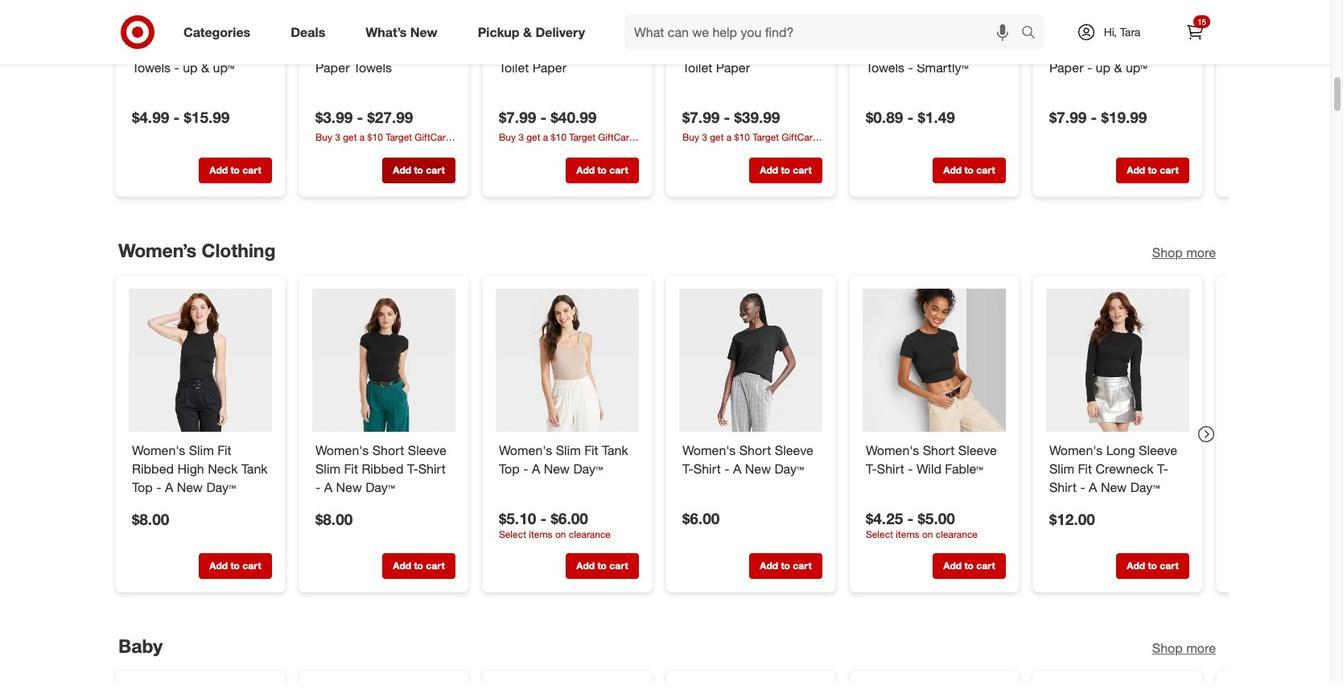 Task type: vqa. For each thing, say whether or not it's contained in the screenshot.
Charmin
yes



Task type: locate. For each thing, give the bounding box(es) containing it.
2 up™ from the left
[[1126, 60, 1148, 76]]

ultra for $40.99
[[552, 41, 579, 57]]

sleeve inside women's short sleeve t-shirt - a new day™
[[775, 443, 814, 459]]

women's for women's long sleeve slim fit crewneck t- shirt - a new day™
[[1050, 443, 1103, 459]]

add to cart button for women's short sleeve slim fit ribbed t-shirt - a new day™
[[382, 554, 456, 580]]

1 make- from the left
[[132, 41, 168, 57]]

size for $0.89
[[916, 41, 940, 57]]

women's short sleeve t-shirt - wild fable™ image
[[863, 289, 1006, 432], [863, 289, 1006, 432]]

$8.00 for women's slim fit ribbed high neck tank top - a new day™
[[132, 510, 169, 528]]

short inside women's short sleeve slim fit ribbed t-shirt - a new day™
[[372, 443, 404, 459]]

& right pickup
[[523, 24, 532, 40]]

3 $7.99 from the left
[[1050, 108, 1087, 127]]

1 horizontal spatial towels
[[353, 60, 392, 76]]

1 short from the left
[[372, 443, 404, 459]]

2 horizontal spatial a-
[[903, 41, 916, 57]]

women's slim fit ribbed high neck tank top - a new day™ link
[[132, 442, 269, 497]]

2 charmin from the left
[[683, 41, 732, 57]]

3 short from the left
[[923, 443, 955, 459]]

size down the categories
[[182, 41, 206, 57]]

add to cart for women's short sleeve t-shirt - a new day™
[[760, 560, 812, 572]]

a inside women's short sleeve slim fit ribbed t-shirt - a new day™
[[324, 479, 332, 496]]

a- inside make-a-size paper towels - up & up™
[[168, 41, 182, 57]]

1 horizontal spatial up
[[1096, 60, 1111, 76]]

women's inside women's long sleeve slim fit crewneck t- shirt - a new day™
[[1050, 443, 1103, 459]]

up™ inside soft & strong toilet paper - up & up™
[[1126, 60, 1148, 76]]

towels for $4.99
[[132, 60, 171, 76]]

1 on from the left
[[555, 529, 566, 541]]

up™ down categories link at the top of page
[[213, 60, 234, 76]]

0 horizontal spatial make-
[[132, 41, 168, 57]]

$8.00
[[132, 510, 169, 528], [316, 510, 353, 528]]

to
[[231, 164, 240, 176], [414, 164, 423, 176], [598, 164, 607, 176], [781, 164, 790, 176], [965, 164, 974, 176], [1148, 164, 1158, 176], [231, 560, 240, 572], [414, 560, 423, 572], [598, 560, 607, 572], [781, 560, 790, 572], [965, 560, 974, 572], [1148, 560, 1158, 572]]

shop more button for baby
[[1153, 640, 1216, 658]]

shop for women's clothing
[[1153, 245, 1183, 261]]

items inside $5.10 - $6.00 select items on clearance
[[529, 529, 553, 541]]

day™ inside women's short sleeve slim fit ribbed t-shirt - a new day™
[[366, 479, 395, 496]]

women's short sleeve t-shirt - wild fable™ link
[[866, 442, 1003, 479]]

make-a-size paper towels - up & up™ image
[[129, 0, 272, 31], [129, 0, 272, 31]]

on
[[555, 529, 566, 541], [922, 529, 933, 541]]

day™ inside women's long sleeve slim fit crewneck t- shirt - a new day™
[[1131, 479, 1160, 496]]

3 t- from the left
[[866, 461, 877, 477]]

2 more from the top
[[1187, 641, 1216, 657]]

2 up from the left
[[1096, 60, 1111, 76]]

a-
[[168, 41, 182, 57], [402, 41, 415, 57], [903, 41, 916, 57]]

new inside women's short sleeve slim fit ribbed t-shirt - a new day™
[[336, 479, 362, 496]]

short inside 'women's short sleeve t-shirt - wild fable™'
[[923, 443, 955, 459]]

2 strong from the left
[[1089, 41, 1127, 57]]

$6.00
[[551, 509, 588, 528], [683, 509, 720, 528]]

slim inside women's slim fit ribbed high neck tank top - a new day™
[[189, 443, 214, 459]]

fable™
[[945, 461, 984, 477]]

1 horizontal spatial toilet
[[683, 60, 713, 76]]

clearance down $5.00
[[936, 529, 978, 541]]

items inside $4.25 - $5.00 select items on clearance
[[896, 529, 920, 541]]

cart for women's long sleeve slim fit crewneck t- shirt - a new day™
[[1160, 560, 1179, 572]]

add for soft & strong toilet paper - up & up™
[[1127, 164, 1146, 176]]

short inside women's short sleeve t-shirt - a new day™
[[740, 443, 771, 459]]

ultra up $39.99
[[735, 41, 762, 57]]

towels down select-
[[353, 60, 392, 76]]

women's inside women's slim fit ribbed high neck tank top - a new day™
[[132, 443, 185, 459]]

$7.99 left $19.99
[[1050, 108, 1087, 127]]

6 women's from the left
[[1050, 443, 1103, 459]]

1 $8.00 from the left
[[132, 510, 169, 528]]

up down hi,
[[1096, 60, 1111, 76]]

$1.49
[[918, 108, 955, 127]]

4 women's from the left
[[683, 443, 736, 459]]

2 ultra from the left
[[735, 41, 762, 57]]

make-a-size paper towels - up & up™
[[132, 41, 244, 76]]

size up smartly™
[[916, 41, 940, 57]]

a- for $4.99
[[168, 41, 182, 57]]

t- inside women's long sleeve slim fit crewneck t- shirt - a new day™
[[1158, 461, 1169, 477]]

new
[[410, 24, 438, 40], [544, 461, 570, 477], [745, 461, 771, 477], [177, 479, 203, 496], [336, 479, 362, 496], [1101, 479, 1127, 496]]

2 make- from the left
[[866, 41, 903, 57]]

a- up $4.99 - $15.99
[[168, 41, 182, 57]]

on inside $4.25 - $5.00 select items on clearance
[[922, 529, 933, 541]]

2 $7.99 from the left
[[683, 108, 720, 127]]

0 horizontal spatial on
[[555, 529, 566, 541]]

1 horizontal spatial $6.00
[[683, 509, 720, 528]]

add for charmin ultra soft toilet paper
[[577, 164, 595, 176]]

shop more for baby
[[1153, 641, 1216, 657]]

on for $6.00
[[555, 529, 566, 541]]

2 horizontal spatial short
[[923, 443, 955, 459]]

0 horizontal spatial ribbed
[[132, 461, 174, 477]]

$15.99
[[184, 108, 230, 127]]

sleeve for $12.00
[[1139, 443, 1178, 459]]

add for women's slim fit tank top - a new day™
[[577, 560, 595, 572]]

items down $4.25
[[896, 529, 920, 541]]

What can we help you find? suggestions appear below search field
[[625, 14, 1026, 50]]

$3.99 - $27.99
[[316, 108, 413, 127]]

paper down the categories
[[210, 41, 244, 57]]

what's new link
[[352, 14, 458, 50]]

3 a- from the left
[[903, 41, 916, 57]]

paper inside bounty select-a-size paper towels
[[316, 60, 350, 76]]

$6.00 down women's short sleeve t-shirt - a new day™
[[683, 509, 720, 528]]

add for make-a-size paper towels - up & up™
[[210, 164, 228, 176]]

day™
[[573, 461, 603, 477], [775, 461, 804, 477], [206, 479, 236, 496], [366, 479, 395, 496], [1131, 479, 1160, 496]]

2 women's from the left
[[316, 443, 369, 459]]

charmin down pickup & delivery
[[499, 41, 548, 57]]

paper for bounty select-a-size paper towels
[[316, 60, 350, 76]]

cart for women's slim fit ribbed high neck tank top - a new day™
[[243, 560, 261, 572]]

soft inside charmin ultra soft toilet paper
[[582, 41, 606, 57]]

add to cart
[[210, 164, 261, 176], [393, 164, 445, 176], [577, 164, 628, 176], [760, 164, 812, 176], [944, 164, 996, 176], [1127, 164, 1179, 176], [210, 560, 261, 572], [393, 560, 445, 572], [577, 560, 628, 572], [760, 560, 812, 572], [944, 560, 996, 572], [1127, 560, 1179, 572]]

women's long sleeve slim fit crewneck t-shirt - a new day™ image
[[1046, 289, 1190, 432], [1046, 289, 1190, 432]]

$7.99 - $39.99
[[683, 108, 780, 127]]

women's inside women's short sleeve t-shirt - a new day™
[[683, 443, 736, 459]]

make-a-size paper towels - up & up™ link
[[132, 40, 269, 77]]

2 horizontal spatial size
[[916, 41, 940, 57]]

& down the categories
[[201, 60, 209, 76]]

women's inside women's short sleeve slim fit ribbed t-shirt - a new day™
[[316, 443, 369, 459]]

soft & strong toilet paper - up & up™
[[1050, 41, 1161, 76]]

1 vertical spatial tank
[[241, 461, 268, 477]]

tank inside women's slim fit tank top - a new day™
[[602, 443, 628, 459]]

1 horizontal spatial short
[[740, 443, 771, 459]]

a- up $0.89 - $1.49
[[903, 41, 916, 57]]

$39.99
[[735, 108, 780, 127]]

3 size from the left
[[916, 41, 940, 57]]

2 items from the left
[[896, 529, 920, 541]]

paper inside soft & strong toilet paper - up & up™
[[1050, 60, 1084, 76]]

shop more for women's clothing
[[1153, 245, 1216, 261]]

add to cart for women's short sleeve t-shirt - wild fable™
[[944, 560, 996, 572]]

2 horizontal spatial $7.99
[[1050, 108, 1087, 127]]

0 horizontal spatial short
[[372, 443, 404, 459]]

1 shop more from the top
[[1153, 245, 1216, 261]]

ribbed
[[132, 461, 174, 477], [362, 461, 404, 477]]

a- inside make-a-size paper towels - smartly™
[[903, 41, 916, 57]]

0 horizontal spatial charmin
[[499, 41, 548, 57]]

0 horizontal spatial $6.00
[[551, 509, 588, 528]]

5 women's from the left
[[866, 443, 920, 459]]

1 horizontal spatial charmin
[[683, 41, 732, 57]]

toilet for $7.99 - $39.99
[[683, 60, 713, 76]]

select
[[499, 529, 526, 541], [866, 529, 893, 541]]

up inside make-a-size paper towels - up & up™
[[183, 60, 198, 76]]

0 vertical spatial more
[[1187, 245, 1216, 261]]

1 soft from the left
[[582, 41, 606, 57]]

1 horizontal spatial up™
[[1126, 60, 1148, 76]]

0 horizontal spatial $8.00
[[132, 510, 169, 528]]

1 horizontal spatial tank
[[602, 443, 628, 459]]

items
[[529, 529, 553, 541], [896, 529, 920, 541]]

charmin
[[499, 41, 548, 57], [683, 41, 732, 57]]

2 a- from the left
[[402, 41, 415, 57]]

1 horizontal spatial top
[[499, 461, 520, 477]]

1 up from the left
[[183, 60, 198, 76]]

toilet down pickup
[[499, 60, 529, 76]]

sleeve inside women's long sleeve slim fit crewneck t- shirt - a new day™
[[1139, 443, 1178, 459]]

2 $8.00 from the left
[[316, 510, 353, 528]]

make-
[[132, 41, 168, 57], [866, 41, 903, 57]]

what's
[[366, 24, 407, 40]]

make-a-size paper towels - smartly™ image
[[863, 0, 1006, 31], [863, 0, 1006, 31]]

a inside women's slim fit ribbed high neck tank top - a new day™
[[165, 479, 173, 496]]

0 horizontal spatial strong
[[766, 41, 804, 57]]

1 ultra from the left
[[552, 41, 579, 57]]

1 sleeve from the left
[[408, 443, 447, 459]]

women's slim fit ribbed high neck tank top - a new day™ image
[[129, 289, 272, 432], [129, 289, 272, 432]]

1 strong from the left
[[766, 41, 804, 57]]

toilet inside charmin ultra strong toilet paper
[[683, 60, 713, 76]]

to for women's short sleeve t-shirt - wild fable™
[[965, 560, 974, 572]]

- inside soft & strong toilet paper - up & up™
[[1087, 60, 1093, 76]]

select down $5.10
[[499, 529, 526, 541]]

on inside $5.10 - $6.00 select items on clearance
[[555, 529, 566, 541]]

strong up $39.99
[[766, 41, 804, 57]]

1 horizontal spatial select
[[866, 529, 893, 541]]

hi,
[[1104, 25, 1117, 39]]

0 horizontal spatial items
[[529, 529, 553, 541]]

& down hi, tara
[[1114, 60, 1123, 76]]

add to cart for women's slim fit ribbed high neck tank top - a new day™
[[210, 560, 261, 572]]

ultra inside charmin ultra soft toilet paper
[[552, 41, 579, 57]]

1 $6.00 from the left
[[551, 509, 588, 528]]

baby
[[118, 635, 163, 658]]

on down women's slim fit tank top - a new day™ link on the bottom of the page
[[555, 529, 566, 541]]

toilet up $7.99 - $39.99
[[683, 60, 713, 76]]

add to cart for women's long sleeve slim fit crewneck t- shirt - a new day™
[[1127, 560, 1179, 572]]

$7.99 left '$40.99'
[[499, 108, 536, 127]]

toilet
[[1131, 41, 1161, 57], [499, 60, 529, 76], [683, 60, 713, 76]]

1 size from the left
[[182, 41, 206, 57]]

new inside women's short sleeve t-shirt - a new day™
[[745, 461, 771, 477]]

1 vertical spatial top
[[132, 479, 153, 496]]

bounty select-a-size paper towels image
[[312, 0, 456, 31], [312, 0, 456, 31]]

2 sleeve from the left
[[775, 443, 814, 459]]

1 more from the top
[[1187, 245, 1216, 261]]

1 horizontal spatial on
[[922, 529, 933, 541]]

clearance inside $5.10 - $6.00 select items on clearance
[[569, 529, 611, 541]]

strong
[[766, 41, 804, 57], [1089, 41, 1127, 57]]

ultra
[[552, 41, 579, 57], [735, 41, 762, 57]]

make- inside make-a-size paper towels - smartly™
[[866, 41, 903, 57]]

2 t- from the left
[[683, 461, 694, 477]]

add to cart for soft & strong toilet paper - up & up™
[[1127, 164, 1179, 176]]

1 horizontal spatial soft
[[1050, 41, 1074, 57]]

$7.99 left $39.99
[[683, 108, 720, 127]]

cart for charmin ultra strong toilet paper
[[793, 164, 812, 176]]

0 horizontal spatial top
[[132, 479, 153, 496]]

search
[[1014, 25, 1053, 42]]

$6.00 right $5.10
[[551, 509, 588, 528]]

1 vertical spatial shop more
[[1153, 641, 1216, 657]]

paper up smartly™
[[944, 41, 978, 57]]

1 a- from the left
[[168, 41, 182, 57]]

fit inside women's short sleeve slim fit ribbed t-shirt - a new day™
[[344, 461, 358, 477]]

make- up $0.89
[[866, 41, 903, 57]]

women's
[[132, 443, 185, 459], [316, 443, 369, 459], [499, 443, 552, 459], [683, 443, 736, 459], [866, 443, 920, 459], [1050, 443, 1103, 459]]

paper down search button
[[1050, 60, 1084, 76]]

select down $4.25
[[866, 529, 893, 541]]

0 vertical spatial shop more
[[1153, 245, 1216, 261]]

2 towels from the left
[[353, 60, 392, 76]]

sleeve inside women's short sleeve slim fit ribbed t-shirt - a new day™
[[408, 443, 447, 459]]

soft
[[582, 41, 606, 57], [1050, 41, 1074, 57]]

2 shop from the top
[[1153, 641, 1183, 657]]

make- inside make-a-size paper towels - up & up™
[[132, 41, 168, 57]]

long
[[1107, 443, 1135, 459]]

1 select from the left
[[499, 529, 526, 541]]

clearance inside $4.25 - $5.00 select items on clearance
[[936, 529, 978, 541]]

a
[[532, 461, 540, 477], [733, 461, 742, 477], [165, 479, 173, 496], [324, 479, 332, 496], [1089, 479, 1098, 496]]

women's short sleeve slim fit ribbed t-shirt - a new day™ image
[[312, 289, 456, 432], [312, 289, 456, 432]]

1 horizontal spatial make-
[[866, 41, 903, 57]]

women's slim fit tank top - a new day™
[[499, 443, 628, 477]]

2 size from the left
[[415, 41, 439, 57]]

add to cart button
[[199, 158, 272, 184], [382, 158, 456, 184], [566, 158, 639, 184], [749, 158, 823, 184], [933, 158, 1006, 184], [1117, 158, 1190, 184], [199, 554, 272, 580], [382, 554, 456, 580], [566, 554, 639, 580], [749, 554, 823, 580], [933, 554, 1006, 580], [1117, 554, 1190, 580]]

up™
[[213, 60, 234, 76], [1126, 60, 1148, 76]]

1 vertical spatial more
[[1187, 641, 1216, 657]]

$4.25
[[866, 509, 903, 528]]

up inside soft & strong toilet paper - up & up™
[[1096, 60, 1111, 76]]

t- inside women's short sleeve t-shirt - a new day™
[[683, 461, 694, 477]]

make- up $4.99
[[132, 41, 168, 57]]

3 women's from the left
[[499, 443, 552, 459]]

towels
[[132, 60, 171, 76], [353, 60, 392, 76], [866, 60, 905, 76]]

items down $5.10
[[529, 529, 553, 541]]

$8.00 down women's short sleeve slim fit ribbed t-shirt - a new day™
[[316, 510, 353, 528]]

1 horizontal spatial a-
[[402, 41, 415, 57]]

paper up $7.99 - $39.99
[[716, 60, 750, 76]]

clothing
[[202, 239, 276, 262]]

2 ribbed from the left
[[362, 461, 404, 477]]

toilet inside charmin ultra soft toilet paper
[[499, 60, 529, 76]]

cart for make-a-size paper towels - smartly™
[[977, 164, 996, 176]]

women's for women's short sleeve t-shirt - wild fable™
[[866, 443, 920, 459]]

1 $7.99 from the left
[[499, 108, 536, 127]]

2 short from the left
[[740, 443, 771, 459]]

women's inside 'women's short sleeve t-shirt - wild fable™'
[[866, 443, 920, 459]]

charmin ultra strong toilet paper
[[683, 41, 804, 76]]

shop more
[[1153, 245, 1216, 261], [1153, 641, 1216, 657]]

paper inside charmin ultra soft toilet paper
[[533, 60, 567, 76]]

0 vertical spatial top
[[499, 461, 520, 477]]

1 horizontal spatial $8.00
[[316, 510, 353, 528]]

t-
[[407, 461, 418, 477], [683, 461, 694, 477], [866, 461, 877, 477], [1158, 461, 1169, 477]]

shirt inside women's short sleeve t-shirt - a new day™
[[694, 461, 721, 477]]

0 horizontal spatial toilet
[[499, 60, 529, 76]]

0 horizontal spatial $7.99
[[499, 108, 536, 127]]

fit inside women's slim fit ribbed high neck tank top - a new day™
[[218, 443, 232, 459]]

paper for charmin ultra strong toilet paper
[[716, 60, 750, 76]]

slim
[[189, 443, 214, 459], [556, 443, 581, 459], [316, 461, 341, 477], [1050, 461, 1075, 477]]

shop
[[1153, 245, 1183, 261], [1153, 641, 1183, 657]]

up down the categories
[[183, 60, 198, 76]]

women's clothing
[[118, 239, 276, 262]]

towels inside make-a-size paper towels - up & up™
[[132, 60, 171, 76]]

1 up™ from the left
[[213, 60, 234, 76]]

0 vertical spatial shop
[[1153, 245, 1183, 261]]

up for $15.99
[[183, 60, 198, 76]]

strong inside charmin ultra strong toilet paper
[[766, 41, 804, 57]]

more
[[1187, 245, 1216, 261], [1187, 641, 1216, 657]]

day™ inside women's short sleeve t-shirt - a new day™
[[775, 461, 804, 477]]

$6.00 inside $5.10 - $6.00 select items on clearance
[[551, 509, 588, 528]]

cart for charmin ultra soft toilet paper
[[610, 164, 628, 176]]

strong down hi,
[[1089, 41, 1127, 57]]

clearance down women's slim fit tank top - a new day™ link on the bottom of the page
[[569, 529, 611, 541]]

towels up $4.99
[[132, 60, 171, 76]]

toilet down tara
[[1131, 41, 1161, 57]]

shop more button
[[1153, 244, 1216, 262], [1153, 640, 1216, 658]]

strong inside soft & strong toilet paper - up & up™
[[1089, 41, 1127, 57]]

charmin inside charmin ultra strong toilet paper
[[683, 41, 732, 57]]

1 horizontal spatial strong
[[1089, 41, 1127, 57]]

paper down delivery
[[533, 60, 567, 76]]

0 vertical spatial tank
[[602, 443, 628, 459]]

1 horizontal spatial size
[[415, 41, 439, 57]]

women's short sleeve t-shirt - a new day™ image
[[679, 289, 823, 432], [679, 289, 823, 432]]

to for charmin ultra soft toilet paper
[[598, 164, 607, 176]]

towels inside make-a-size paper towels - smartly™
[[866, 60, 905, 76]]

1 clearance from the left
[[569, 529, 611, 541]]

$5.10 - $6.00 select items on clearance
[[499, 509, 611, 541]]

slim inside women's slim fit tank top - a new day™
[[556, 443, 581, 459]]

a- down what's new
[[402, 41, 415, 57]]

up™ down tara
[[1126, 60, 1148, 76]]

paper
[[210, 41, 244, 57], [944, 41, 978, 57], [316, 60, 350, 76], [533, 60, 567, 76], [716, 60, 750, 76], [1050, 60, 1084, 76]]

3 sleeve from the left
[[959, 443, 997, 459]]

1 horizontal spatial items
[[896, 529, 920, 541]]

0 horizontal spatial towels
[[132, 60, 171, 76]]

up™ inside make-a-size paper towels - up & up™
[[213, 60, 234, 76]]

- inside make-a-size paper towels - up & up™
[[174, 60, 179, 76]]

a inside women's long sleeve slim fit crewneck t- shirt - a new day™
[[1089, 479, 1098, 496]]

women's for women's slim fit tank top - a new day™
[[499, 443, 552, 459]]

2 horizontal spatial toilet
[[1131, 41, 1161, 57]]

charmin inside charmin ultra soft toilet paper
[[499, 41, 548, 57]]

1 shop more button from the top
[[1153, 244, 1216, 262]]

ribbed inside women's slim fit ribbed high neck tank top - a new day™
[[132, 461, 174, 477]]

charmin up $7.99 - $39.99
[[683, 41, 732, 57]]

4 t- from the left
[[1158, 461, 1169, 477]]

to for bounty select-a-size paper towels
[[414, 164, 423, 176]]

1 women's from the left
[[132, 443, 185, 459]]

- inside women's long sleeve slim fit crewneck t- shirt - a new day™
[[1081, 479, 1086, 496]]

paper inside make-a-size paper towels - up & up™
[[210, 41, 244, 57]]

short for $6.00
[[740, 443, 771, 459]]

- inside women's short sleeve slim fit ribbed t-shirt - a new day™
[[316, 479, 321, 496]]

towels up $0.89
[[866, 60, 905, 76]]

select inside $5.10 - $6.00 select items on clearance
[[499, 529, 526, 541]]

size inside make-a-size paper towels - smartly™
[[916, 41, 940, 57]]

clearance
[[569, 529, 611, 541], [936, 529, 978, 541]]

women's for women's short sleeve t-shirt - a new day™
[[683, 443, 736, 459]]

women's short sleeve t-shirt - wild fable™
[[866, 443, 997, 477]]

1 vertical spatial shop more button
[[1153, 640, 1216, 658]]

4 sleeve from the left
[[1139, 443, 1178, 459]]

2 clearance from the left
[[936, 529, 978, 541]]

2 shop more from the top
[[1153, 641, 1216, 657]]

0 horizontal spatial soft
[[582, 41, 606, 57]]

size inside make-a-size paper towels - up & up™
[[182, 41, 206, 57]]

make- for $0.89 - $1.49
[[866, 41, 903, 57]]

a inside women's short sleeve t-shirt - a new day™
[[733, 461, 742, 477]]

pickup
[[478, 24, 520, 40]]

0 horizontal spatial clearance
[[569, 529, 611, 541]]

add to cart for charmin ultra strong toilet paper
[[760, 164, 812, 176]]

clearance for $5.00
[[936, 529, 978, 541]]

tank
[[602, 443, 628, 459], [241, 461, 268, 477]]

select for $5.10 - $6.00
[[499, 529, 526, 541]]

search button
[[1014, 14, 1053, 53]]

sleeve
[[408, 443, 447, 459], [775, 443, 814, 459], [959, 443, 997, 459], [1139, 443, 1178, 459]]

on down $5.00
[[922, 529, 933, 541]]

1 charmin from the left
[[499, 41, 548, 57]]

1 ribbed from the left
[[132, 461, 174, 477]]

paper for soft & strong toilet paper - up & up™
[[1050, 60, 1084, 76]]

$8.00 for women's short sleeve slim fit ribbed t-shirt - a new day™
[[316, 510, 353, 528]]

fit
[[218, 443, 232, 459], [585, 443, 599, 459], [344, 461, 358, 477], [1078, 461, 1092, 477]]

1 items from the left
[[529, 529, 553, 541]]

add for make-a-size paper towels - smartly™
[[944, 164, 962, 176]]

a inside women's slim fit tank top - a new day™
[[532, 461, 540, 477]]

ultra inside charmin ultra strong toilet paper
[[735, 41, 762, 57]]

ultra down delivery
[[552, 41, 579, 57]]

women's short sleeve slim fit ribbed t-shirt - a new day™
[[316, 443, 447, 496]]

$0.89
[[866, 108, 903, 127]]

items for $5.10
[[529, 529, 553, 541]]

0 horizontal spatial up
[[183, 60, 198, 76]]

add to cart button for soft & strong toilet paper - up & up™
[[1117, 158, 1190, 184]]

charmin ultra strong toilet paper image
[[679, 0, 823, 31], [679, 0, 823, 31]]

add to cart for women's slim fit tank top - a new day™
[[577, 560, 628, 572]]

women's slim fit tank top - a new day™ image
[[496, 289, 639, 432], [496, 289, 639, 432]]

0 horizontal spatial ultra
[[552, 41, 579, 57]]

0 vertical spatial shop more button
[[1153, 244, 1216, 262]]

cart for women's short sleeve slim fit ribbed t-shirt - a new day™
[[426, 560, 445, 572]]

1 horizontal spatial $7.99
[[683, 108, 720, 127]]

women's inside women's slim fit tank top - a new day™
[[499, 443, 552, 459]]

0 horizontal spatial a-
[[168, 41, 182, 57]]

size down what's new
[[415, 41, 439, 57]]

& right search button
[[1077, 41, 1085, 57]]

more for baby
[[1187, 641, 1216, 657]]

add to cart button for women's slim fit ribbed high neck tank top - a new day™
[[199, 554, 272, 580]]

1 horizontal spatial clearance
[[936, 529, 978, 541]]

day™ inside women's slim fit ribbed high neck tank top - a new day™
[[206, 479, 236, 496]]

shirt
[[418, 461, 446, 477], [694, 461, 721, 477], [877, 461, 905, 477], [1050, 479, 1077, 496]]

1 vertical spatial shop
[[1153, 641, 1183, 657]]

1 t- from the left
[[407, 461, 418, 477]]

0 horizontal spatial select
[[499, 529, 526, 541]]

3 towels from the left
[[866, 60, 905, 76]]

add to cart button for women's slim fit tank top - a new day™
[[566, 554, 639, 580]]

0 horizontal spatial up™
[[213, 60, 234, 76]]

1 horizontal spatial ultra
[[735, 41, 762, 57]]

make- for $4.99 - $15.99
[[132, 41, 168, 57]]

paper down bounty
[[316, 60, 350, 76]]

0 horizontal spatial size
[[182, 41, 206, 57]]

charmin ultra soft toilet paper image
[[496, 0, 639, 31], [496, 0, 639, 31]]

$5.10
[[499, 509, 536, 528]]

2 shop more button from the top
[[1153, 640, 1216, 658]]

crewneck
[[1096, 461, 1154, 477]]

1 horizontal spatial ribbed
[[362, 461, 404, 477]]

new inside women's slim fit ribbed high neck tank top - a new day™
[[177, 479, 203, 496]]

add for women's short sleeve t-shirt - a new day™
[[760, 560, 778, 572]]

2 soft from the left
[[1050, 41, 1074, 57]]

0 horizontal spatial tank
[[241, 461, 268, 477]]

$8.00 down women's slim fit ribbed high neck tank top - a new day™
[[132, 510, 169, 528]]

size for $4.99
[[182, 41, 206, 57]]

soft inside soft & strong toilet paper - up & up™
[[1050, 41, 1074, 57]]

2 on from the left
[[922, 529, 933, 541]]

2 horizontal spatial towels
[[866, 60, 905, 76]]

$12.00
[[1050, 510, 1095, 528]]

cart for bounty select-a-size paper towels
[[426, 164, 445, 176]]

1 towels from the left
[[132, 60, 171, 76]]

1 shop from the top
[[1153, 245, 1183, 261]]

soft & strong toilet paper - up & up™ image
[[1046, 0, 1190, 31], [1046, 0, 1190, 31]]

paper inside charmin ultra strong toilet paper
[[716, 60, 750, 76]]

2 select from the left
[[866, 529, 893, 541]]



Task type: describe. For each thing, give the bounding box(es) containing it.
smartly™
[[917, 60, 969, 76]]

tank inside women's slim fit ribbed high neck tank top - a new day™
[[241, 461, 268, 477]]

t- inside women's short sleeve slim fit ribbed t-shirt - a new day™
[[407, 461, 418, 477]]

women's short sleeve t-shirt - a new day™
[[683, 443, 814, 477]]

more for women's clothing
[[1187, 245, 1216, 261]]

day™ for women's long sleeve slim fit crewneck t- shirt - a new day™
[[1131, 479, 1160, 496]]

size inside bounty select-a-size paper towels
[[415, 41, 439, 57]]

a for women's slim fit ribbed high neck tank top - a new day™
[[165, 479, 173, 496]]

day™ for women's short sleeve slim fit ribbed t-shirt - a new day™
[[366, 479, 395, 496]]

women's slim fit tank top - a new day™ link
[[499, 442, 636, 479]]

shirt inside 'women's short sleeve t-shirt - wild fable™'
[[877, 461, 905, 477]]

add to cart button for charmin ultra strong toilet paper
[[749, 158, 823, 184]]

cart for make-a-size paper towels - up & up™
[[243, 164, 261, 176]]

to for women's long sleeve slim fit crewneck t- shirt - a new day™
[[1148, 560, 1158, 572]]

$7.99 for $7.99 - $39.99
[[683, 108, 720, 127]]

add to cart button for make-a-size paper towels - up & up™
[[199, 158, 272, 184]]

15
[[1198, 17, 1207, 27]]

- inside make-a-size paper towels - smartly™
[[908, 60, 913, 76]]

to for make-a-size paper towels - up & up™
[[231, 164, 240, 176]]

$7.99 for $7.99 - $40.99
[[499, 108, 536, 127]]

charmin ultra strong toilet paper link
[[683, 40, 819, 77]]

women's short sleeve t-shirt - a new day™ link
[[683, 442, 819, 479]]

pickup & delivery
[[478, 24, 585, 40]]

$5.00
[[918, 509, 955, 528]]

charmin ultra soft toilet paper
[[499, 41, 606, 76]]

to for women's short sleeve t-shirt - a new day™
[[781, 560, 790, 572]]

- inside women's slim fit tank top - a new day™
[[523, 461, 528, 477]]

new inside women's slim fit tank top - a new day™
[[544, 461, 570, 477]]

to for make-a-size paper towels - smartly™
[[965, 164, 974, 176]]

cart for women's short sleeve t-shirt - wild fable™
[[977, 560, 996, 572]]

select for $4.25 - $5.00
[[866, 529, 893, 541]]

towels inside bounty select-a-size paper towels
[[353, 60, 392, 76]]

$4.99
[[132, 108, 169, 127]]

$7.99 - $40.99
[[499, 108, 597, 127]]

select-
[[360, 41, 402, 57]]

on for $5.00
[[922, 529, 933, 541]]

add for women's short sleeve t-shirt - wild fable™
[[944, 560, 962, 572]]

slim inside women's short sleeve slim fit ribbed t-shirt - a new day™
[[316, 461, 341, 477]]

add to cart for charmin ultra soft toilet paper
[[577, 164, 628, 176]]

cart for soft & strong toilet paper - up & up™
[[1160, 164, 1179, 176]]

women's for women's short sleeve slim fit ribbed t-shirt - a new day™
[[316, 443, 369, 459]]

fit inside women's long sleeve slim fit crewneck t- shirt - a new day™
[[1078, 461, 1092, 477]]

add for women's short sleeve slim fit ribbed t-shirt - a new day™
[[393, 560, 411, 572]]

15 link
[[1178, 14, 1213, 50]]

up™ for $4.99 - $15.99
[[213, 60, 234, 76]]

towels for $0.89
[[866, 60, 905, 76]]

$4.99 - $15.99
[[132, 108, 230, 127]]

slim inside women's long sleeve slim fit crewneck t- shirt - a new day™
[[1050, 461, 1075, 477]]

& inside make-a-size paper towels - up & up™
[[201, 60, 209, 76]]

tara
[[1120, 25, 1141, 39]]

$19.99
[[1102, 108, 1147, 127]]

a- inside bounty select-a-size paper towels
[[402, 41, 415, 57]]

2 $6.00 from the left
[[683, 509, 720, 528]]

short for $8.00
[[372, 443, 404, 459]]

day™ for women's slim fit ribbed high neck tank top - a new day™
[[206, 479, 236, 496]]

what's new
[[366, 24, 438, 40]]

toilet inside soft & strong toilet paper - up & up™
[[1131, 41, 1161, 57]]

strong for &
[[1089, 41, 1127, 57]]

sleeve for $8.00
[[408, 443, 447, 459]]

women's for women's slim fit ribbed high neck tank top - a new day™
[[132, 443, 185, 459]]

items for $4.25
[[896, 529, 920, 541]]

new inside women's long sleeve slim fit crewneck t- shirt - a new day™
[[1101, 479, 1127, 496]]

up™ for $7.99 - $19.99
[[1126, 60, 1148, 76]]

- inside $4.25 - $5.00 select items on clearance
[[908, 509, 914, 528]]

a for women's short sleeve slim fit ribbed t-shirt - a new day™
[[324, 479, 332, 496]]

to for women's short sleeve slim fit ribbed t-shirt - a new day™
[[414, 560, 423, 572]]

top inside women's slim fit tank top - a new day™
[[499, 461, 520, 477]]

ultra for $39.99
[[735, 41, 762, 57]]

- inside $5.10 - $6.00 select items on clearance
[[541, 509, 547, 528]]

a for women's long sleeve slim fit crewneck t- shirt - a new day™
[[1089, 479, 1098, 496]]

to for soft & strong toilet paper - up & up™
[[1148, 164, 1158, 176]]

make-a-size paper towels - smartly™
[[866, 41, 978, 76]]

$3.99
[[316, 108, 353, 127]]

cart for women's short sleeve t-shirt - a new day™
[[793, 560, 812, 572]]

women's
[[118, 239, 196, 262]]

women's long sleeve slim fit crewneck t- shirt - a new day™
[[1050, 443, 1178, 496]]

paper inside make-a-size paper towels - smartly™
[[944, 41, 978, 57]]

deals
[[291, 24, 325, 40]]

shop more button for women's clothing
[[1153, 244, 1216, 262]]

add to cart button for bounty select-a-size paper towels
[[382, 158, 456, 184]]

add for bounty select-a-size paper towels
[[393, 164, 411, 176]]

soft & strong toilet paper - up & up™ link
[[1050, 40, 1187, 77]]

pickup & delivery link
[[464, 14, 605, 50]]

add to cart button for make-a-size paper towels - smartly™
[[933, 158, 1006, 184]]

ribbed inside women's short sleeve slim fit ribbed t-shirt - a new day™
[[362, 461, 404, 477]]

clearance for $6.00
[[569, 529, 611, 541]]

add for women's slim fit ribbed high neck tank top - a new day™
[[210, 560, 228, 572]]

to for women's slim fit ribbed high neck tank top - a new day™
[[231, 560, 240, 572]]

- inside women's slim fit ribbed high neck tank top - a new day™
[[156, 479, 161, 496]]

$7.99 for $7.99 - $19.99
[[1050, 108, 1087, 127]]

$4.25 - $5.00 select items on clearance
[[866, 509, 978, 541]]

to for women's slim fit tank top - a new day™
[[598, 560, 607, 572]]

high
[[178, 461, 204, 477]]

a- for $0.89
[[903, 41, 916, 57]]

women's long sleeve slim fit crewneck t- shirt - a new day™ link
[[1050, 442, 1187, 497]]

add for charmin ultra strong toilet paper
[[760, 164, 778, 176]]

toilet for $7.99 - $40.99
[[499, 60, 529, 76]]

add for women's long sleeve slim fit crewneck t- shirt - a new day™
[[1127, 560, 1146, 572]]

- inside women's short sleeve t-shirt - a new day™
[[725, 461, 730, 477]]

$7.99 - $19.99
[[1050, 108, 1147, 127]]

categories link
[[170, 14, 271, 50]]

shirt inside women's long sleeve slim fit crewneck t- shirt - a new day™
[[1050, 479, 1077, 496]]

shirt inside women's short sleeve slim fit ribbed t-shirt - a new day™
[[418, 461, 446, 477]]

shop for baby
[[1153, 641, 1183, 657]]

day™ inside women's slim fit tank top - a new day™
[[573, 461, 603, 477]]

t- inside 'women's short sleeve t-shirt - wild fable™'
[[866, 461, 877, 477]]

charmin for $7.99 - $39.99
[[683, 41, 732, 57]]

charmin ultra soft toilet paper link
[[499, 40, 636, 77]]

new inside what's new link
[[410, 24, 438, 40]]

categories
[[184, 24, 251, 40]]

hi, tara
[[1104, 25, 1141, 39]]

add to cart button for women's short sleeve t-shirt - wild fable™
[[933, 554, 1006, 580]]

make-a-size paper towels - smartly™ link
[[866, 40, 1003, 77]]

bounty select-a-size paper towels link
[[316, 40, 452, 77]]

cart for women's slim fit tank top - a new day™
[[610, 560, 628, 572]]

up for $19.99
[[1096, 60, 1111, 76]]

top inside women's slim fit ribbed high neck tank top - a new day™
[[132, 479, 153, 496]]

fit inside women's slim fit tank top - a new day™
[[585, 443, 599, 459]]

add to cart for make-a-size paper towels - up & up™
[[210, 164, 261, 176]]

$27.99
[[368, 108, 413, 127]]

& inside pickup & delivery link
[[523, 24, 532, 40]]

add to cart for women's short sleeve slim fit ribbed t-shirt - a new day™
[[393, 560, 445, 572]]

- inside 'women's short sleeve t-shirt - wild fable™'
[[908, 461, 913, 477]]

deals link
[[277, 14, 346, 50]]

neck
[[208, 461, 238, 477]]

delivery
[[536, 24, 585, 40]]

add to cart button for charmin ultra soft toilet paper
[[566, 158, 639, 184]]

women's slim fit ribbed high neck tank top - a new day™
[[132, 443, 268, 496]]

bounty select-a-size paper towels
[[316, 41, 439, 76]]

paper for charmin ultra soft toilet paper
[[533, 60, 567, 76]]

charmin for $7.99 - $40.99
[[499, 41, 548, 57]]

add to cart button for women's short sleeve t-shirt - a new day™
[[749, 554, 823, 580]]

add to cart button for women's long sleeve slim fit crewneck t- shirt - a new day™
[[1117, 554, 1190, 580]]

women's short sleeve slim fit ribbed t-shirt - a new day™ link
[[316, 442, 452, 497]]

$0.89 - $1.49
[[866, 108, 955, 127]]

add to cart for bounty select-a-size paper towels
[[393, 164, 445, 176]]

sleeve for $6.00
[[775, 443, 814, 459]]

add to cart for make-a-size paper towels - smartly™
[[944, 164, 996, 176]]

$40.99
[[551, 108, 597, 127]]

sleeve inside 'women's short sleeve t-shirt - wild fable™'
[[959, 443, 997, 459]]

wild
[[917, 461, 942, 477]]

bounty
[[316, 41, 357, 57]]

to for charmin ultra strong toilet paper
[[781, 164, 790, 176]]



